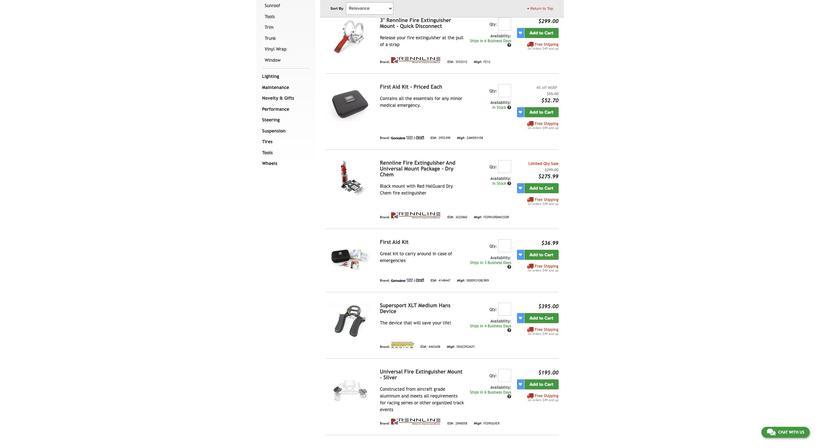 Task type: vqa. For each thing, say whether or not it's contained in the screenshot.
$94.99 SONAX - Corporate Logo
no



Task type: locate. For each thing, give the bounding box(es) containing it.
add to cart for $36.99
[[530, 252, 553, 258]]

6 up from the top
[[555, 399, 559, 402]]

1 vertical spatial add to wish list image
[[519, 383, 522, 387]]

1 aid from the top
[[393, 84, 400, 90]]

3 days from the top
[[503, 324, 511, 329]]

2 chem from the top
[[380, 191, 391, 196]]

add to cart button
[[524, 28, 559, 38], [524, 107, 559, 117], [524, 183, 559, 194], [524, 250, 559, 260], [524, 314, 559, 324], [524, 380, 559, 390]]

0 vertical spatial all
[[399, 96, 404, 101]]

1 vertical spatial extinguisher
[[401, 191, 426, 196]]

0 vertical spatial extinguisher
[[421, 17, 451, 23]]

es#: left "3625860"
[[448, 216, 454, 219]]

0 vertical spatial extinguisher
[[416, 35, 441, 40]]

0 vertical spatial rennline - corporate logo image
[[391, 57, 441, 63]]

$195.00
[[538, 370, 559, 376]]

silver
[[383, 375, 397, 381]]

es#: for extinguisher
[[448, 60, 454, 64]]

4 ships from the top
[[470, 391, 479, 395]]

mount up 'release'
[[380, 23, 395, 29]]

brand: for device
[[380, 346, 390, 349]]

chem inside the black mount with red halguard dry chem fire extinguisher
[[380, 191, 391, 196]]

es#2840058 - fe09silver - universal fire extinguisher mount - silver - constructed from aircraft grade aluminum and meets all requirements for racing series or other organized track events - rennline - audi bmw volkswagen mercedes benz mini porsche image
[[325, 370, 375, 407]]

on
[[528, 47, 531, 50], [528, 126, 531, 130], [528, 202, 531, 206], [528, 269, 531, 273], [528, 332, 531, 336], [528, 399, 531, 402]]

ships left 3
[[470, 261, 479, 265]]

2 ships in 6 business days from the top
[[470, 391, 511, 395]]

of inside the great kit to carry around in case of emergencies
[[448, 251, 452, 257]]

cart down $36.99
[[545, 252, 553, 258]]

0 vertical spatial first
[[380, 84, 391, 90]]

0 vertical spatial genuine volkswagen audi - corporate logo image
[[391, 136, 424, 140]]

red
[[417, 184, 424, 189]]

chat with us
[[778, 431, 804, 435]]

6 up 'mfg#: fe09silver'
[[485, 391, 487, 395]]

2 qty: from the top
[[490, 89, 497, 93]]

3" rennline fire extinguisher mount - quick disconnect
[[380, 17, 451, 29]]

3 availability: from the top
[[491, 177, 511, 181]]

supersport
[[380, 303, 406, 309]]

5 free from the top
[[535, 328, 543, 332]]

0 vertical spatial fire
[[407, 35, 414, 40]]

mount inside universal fire extinguisher mount - silver
[[447, 369, 463, 375]]

add to cart for $299.00
[[530, 30, 553, 36]]

2 vertical spatial extinguisher
[[416, 369, 446, 375]]

business right 4 on the right bottom of the page
[[488, 324, 502, 329]]

constructed
[[380, 387, 405, 392]]

sr42292asfi
[[457, 346, 475, 349]]

1 business from the top
[[488, 39, 502, 43]]

0 vertical spatial fire
[[410, 17, 419, 23]]

0 vertical spatial for
[[435, 96, 441, 101]]

6 on from the top
[[528, 399, 531, 402]]

free for $299.00
[[535, 42, 543, 47]]

to for $195.00 add to cart button
[[539, 382, 543, 388]]

the up the emergency.
[[405, 96, 412, 101]]

1 horizontal spatial the
[[448, 35, 455, 40]]

5 $49 from the top
[[543, 332, 548, 336]]

6 orders from the top
[[532, 399, 542, 402]]

0 vertical spatial $299.00
[[538, 18, 559, 24]]

chem inside rennline fire extinguisher and universal mount package - dry chem
[[380, 172, 394, 178]]

1 stock from the top
[[497, 105, 506, 110]]

1 vertical spatial chem
[[380, 191, 391, 196]]

first for first aid kit - priced each
[[380, 84, 391, 90]]

1 vertical spatial fire
[[403, 160, 413, 166]]

1 shipping from the top
[[544, 42, 559, 47]]

- left the and
[[442, 166, 444, 172]]

ships
[[470, 39, 479, 43], [470, 261, 479, 265], [470, 324, 479, 329], [470, 391, 479, 395]]

1 qty: from the top
[[490, 22, 497, 27]]

add to cart button down return to top at the right of page
[[524, 28, 559, 38]]

1 horizontal spatial with
[[789, 431, 799, 435]]

medium
[[418, 303, 437, 309]]

0 vertical spatial aid
[[393, 84, 400, 90]]

business up fe12
[[488, 39, 502, 43]]

add to cart button down $36.99
[[524, 250, 559, 260]]

1 kit from the top
[[402, 84, 409, 90]]

cart down $195.00
[[545, 382, 553, 388]]

extinguisher down disconnect
[[416, 35, 441, 40]]

question circle image for 3" rennline fire extinguisher mount - quick disconnect
[[507, 43, 511, 47]]

0 horizontal spatial your
[[397, 35, 406, 40]]

business for mount
[[488, 391, 502, 395]]

mfg#: for extinguisher
[[474, 60, 482, 64]]

5 orders from the top
[[532, 332, 542, 336]]

dry right halguard
[[446, 184, 453, 189]]

0 vertical spatial tools link
[[263, 11, 308, 22]]

availability: for $195.00
[[491, 386, 511, 390]]

1 vertical spatial kit
[[402, 239, 409, 246]]

1 horizontal spatial your
[[433, 321, 442, 326]]

2 vertical spatial question circle image
[[507, 395, 511, 399]]

1 up from the top
[[555, 47, 559, 50]]

on for $395.00
[[528, 332, 531, 336]]

0 vertical spatial of
[[380, 42, 384, 47]]

free shipping on orders $49 and up for $395.00
[[528, 328, 559, 336]]

es#: left 4148447
[[431, 279, 437, 283]]

comments image
[[767, 429, 776, 437]]

tools inside the interior subcategories element
[[265, 14, 275, 19]]

kit left the priced
[[402, 84, 409, 90]]

1 horizontal spatial fire
[[407, 35, 414, 40]]

chem down black
[[380, 191, 391, 196]]

fire inside release your fire extinguisher at the pull of a strap
[[407, 35, 414, 40]]

aid
[[393, 84, 400, 90], [393, 239, 400, 246]]

1 orders from the top
[[532, 47, 542, 50]]

es#:
[[448, 60, 454, 64], [431, 137, 437, 140], [448, 216, 454, 219], [431, 279, 437, 283], [421, 346, 427, 349], [448, 423, 454, 426]]

cart down $395.00
[[545, 316, 553, 321]]

trunk link
[[263, 33, 308, 44]]

1 vertical spatial all
[[424, 394, 429, 399]]

kit for first aid kit
[[402, 239, 409, 246]]

None number field
[[498, 17, 511, 30], [498, 84, 511, 97], [498, 160, 511, 173], [498, 240, 511, 253], [498, 303, 511, 316], [498, 370, 511, 383], [498, 17, 511, 30], [498, 84, 511, 97], [498, 160, 511, 173], [498, 240, 511, 253], [498, 303, 511, 316], [498, 370, 511, 383]]

mfg#: left fe09silver
[[474, 423, 482, 426]]

supersport xlt medium hans device link
[[380, 303, 451, 315]]

and for universal fire extinguisher mount - silver
[[549, 399, 554, 402]]

1 availability: from the top
[[491, 34, 511, 38]]

will
[[414, 321, 421, 326]]

in stock for rennline fire extinguisher and universal mount package - dry chem
[[492, 181, 507, 186]]

0 horizontal spatial with
[[407, 184, 416, 189]]

1 rennline - corporate logo image from the top
[[391, 57, 441, 63]]

with left red
[[407, 184, 416, 189]]

1 horizontal spatial of
[[448, 251, 452, 257]]

$55.00
[[547, 92, 559, 96]]

rennline inside rennline fire extinguisher and universal mount package - dry chem
[[380, 160, 401, 166]]

2 stock from the top
[[497, 181, 506, 186]]

fire inside universal fire extinguisher mount - silver
[[404, 369, 414, 375]]

4 cart from the top
[[545, 252, 553, 258]]

0 horizontal spatial for
[[380, 401, 386, 406]]

chat with us link
[[761, 428, 810, 439]]

cart for $195.00
[[545, 382, 553, 388]]

contains all the essentials for any minor medical emergency.
[[380, 96, 462, 108]]

2 vertical spatial question circle image
[[507, 329, 511, 333]]

1 vertical spatial dry
[[446, 184, 453, 189]]

1 vertical spatial in
[[492, 181, 496, 186]]

1 vertical spatial mount
[[404, 166, 419, 172]]

0 vertical spatial stock
[[497, 105, 506, 110]]

2 first from the top
[[380, 239, 391, 246]]

3 add to cart button from the top
[[524, 183, 559, 194]]

1 $49 from the top
[[543, 47, 548, 50]]

device
[[389, 321, 402, 326]]

mfg#: for and
[[474, 216, 482, 219]]

0 vertical spatial chem
[[380, 172, 394, 178]]

availability: for $299.00
[[491, 34, 511, 38]]

of inside release your fire extinguisher at the pull of a strap
[[380, 42, 384, 47]]

es#: left 2955399
[[431, 137, 437, 140]]

disconnect
[[415, 23, 442, 29]]

1 vertical spatial question circle image
[[507, 266, 511, 270]]

caret up image
[[527, 7, 530, 10]]

universal inside universal fire extinguisher mount - silver
[[380, 369, 403, 375]]

1 vertical spatial universal
[[380, 369, 403, 375]]

ships for hans
[[470, 324, 479, 329]]

to for add to cart button related to $36.99
[[539, 252, 543, 258]]

add to cart for $395.00
[[530, 316, 553, 321]]

ships in 3 business days
[[470, 261, 511, 265]]

1 question circle image from the top
[[507, 182, 511, 186]]

to
[[543, 6, 546, 11], [539, 30, 543, 36], [539, 110, 543, 115], [539, 186, 543, 191], [400, 251, 404, 257], [539, 252, 543, 258], [539, 316, 543, 321], [539, 382, 543, 388]]

to down $195.00
[[539, 382, 543, 388]]

1 ships from the top
[[470, 39, 479, 43]]

1 vertical spatial fire
[[393, 191, 400, 196]]

ships left 4 on the right bottom of the page
[[470, 324, 479, 329]]

es#: left '2840058'
[[448, 423, 454, 426]]

$49 for $36.99
[[543, 269, 548, 273]]

4%
[[536, 85, 541, 90]]

1 in from the top
[[492, 105, 496, 110]]

other
[[420, 401, 431, 406]]

4 free shipping on orders $49 and up from the top
[[528, 264, 559, 273]]

business up fe09silver
[[488, 391, 502, 395]]

0 vertical spatial rennline
[[387, 17, 408, 23]]

add to cart down return to top at the right of page
[[530, 30, 553, 36]]

cart
[[545, 30, 553, 36], [545, 110, 553, 115], [545, 186, 553, 191], [545, 252, 553, 258], [545, 316, 553, 321], [545, 382, 553, 388]]

1 vertical spatial of
[[448, 251, 452, 257]]

6 free from the top
[[535, 394, 543, 399]]

0 horizontal spatial of
[[380, 42, 384, 47]]

5 add to cart from the top
[[530, 316, 553, 321]]

mount
[[380, 23, 395, 29], [404, 166, 419, 172], [447, 369, 463, 375]]

mfg#: left the sr42292asfi
[[447, 346, 455, 349]]

tools for tools link to the top
[[265, 14, 275, 19]]

5 brand: from the top
[[380, 346, 390, 349]]

2 question circle image from the top
[[507, 266, 511, 270]]

rennline up black
[[380, 160, 401, 166]]

in left 3
[[480, 261, 483, 265]]

0 vertical spatial your
[[397, 35, 406, 40]]

ships in 6 business days up fe09silver
[[470, 391, 511, 395]]

1 in stock from the top
[[492, 105, 507, 110]]

6 up fe12
[[485, 39, 487, 43]]

6 availability: from the top
[[491, 386, 511, 390]]

and
[[549, 47, 554, 50], [549, 126, 554, 130], [549, 202, 554, 206], [549, 269, 554, 273], [549, 332, 554, 336], [401, 394, 409, 399], [549, 399, 554, 402]]

1 vertical spatial ships in 6 business days
[[470, 391, 511, 395]]

1 vertical spatial first
[[380, 239, 391, 246]]

first up great
[[380, 239, 391, 246]]

6 qty: from the top
[[490, 374, 497, 379]]

emergencies
[[380, 258, 406, 263]]

mfg#: left fe12
[[474, 60, 482, 64]]

in stock for first aid kit - priced each
[[492, 105, 507, 110]]

extinguisher down red
[[401, 191, 426, 196]]

1 vertical spatial genuine volkswagen audi - corporate logo image
[[391, 279, 424, 282]]

3 question circle image from the top
[[507, 395, 511, 399]]

add to cart for $195.00
[[530, 382, 553, 388]]

of right case
[[448, 251, 452, 257]]

add to cart button down $395.00
[[524, 314, 559, 324]]

ships right requirements in the bottom of the page
[[470, 391, 479, 395]]

$395.00
[[538, 304, 559, 310]]

$49 for $195.00
[[543, 399, 548, 402]]

3 cart from the top
[[545, 186, 553, 191]]

mfg#: fe09h3rbmx250r
[[474, 216, 509, 219]]

first for first aid kit
[[380, 239, 391, 246]]

1 vertical spatial aid
[[393, 239, 400, 246]]

free
[[535, 42, 543, 47], [535, 122, 543, 126], [535, 198, 543, 202], [535, 264, 543, 269], [535, 328, 543, 332], [535, 394, 543, 399]]

business for hans
[[488, 324, 502, 329]]

in left 4 on the right bottom of the page
[[480, 324, 483, 329]]

the
[[448, 35, 455, 40], [405, 96, 412, 101]]

1 horizontal spatial all
[[424, 394, 429, 399]]

qty:
[[490, 22, 497, 27], [490, 89, 497, 93], [490, 165, 497, 169], [490, 244, 497, 249], [490, 308, 497, 312], [490, 374, 497, 379]]

$299.00 down the sale
[[545, 168, 559, 172]]

1 vertical spatial $299.00
[[545, 168, 559, 172]]

3 question circle image from the top
[[507, 329, 511, 333]]

aid up the kit
[[393, 239, 400, 246]]

add to wish list image
[[519, 31, 522, 35], [519, 187, 522, 190], [519, 254, 522, 257], [519, 317, 522, 320]]

fire
[[407, 35, 414, 40], [393, 191, 400, 196]]

add for $299.00
[[530, 30, 538, 36]]

1 vertical spatial for
[[380, 401, 386, 406]]

000093108l9b9
[[467, 279, 489, 283]]

with inside chat with us link
[[789, 431, 799, 435]]

aid for first aid kit
[[393, 239, 400, 246]]

lighting
[[262, 74, 279, 79]]

4 on from the top
[[528, 269, 531, 273]]

grade
[[434, 387, 445, 392]]

in
[[480, 39, 483, 43], [433, 251, 436, 257], [480, 261, 483, 265], [480, 324, 483, 329], [480, 391, 483, 395]]

to right the kit
[[400, 251, 404, 257]]

1 cart from the top
[[545, 30, 553, 36]]

1 vertical spatial the
[[405, 96, 412, 101]]

1 vertical spatial in stock
[[492, 181, 507, 186]]

4 free from the top
[[535, 264, 543, 269]]

free shipping on orders $49 and up for $299.00
[[528, 42, 559, 50]]

0 horizontal spatial all
[[399, 96, 404, 101]]

$299.00 down the top
[[538, 18, 559, 24]]

your left 'life!'
[[433, 321, 442, 326]]

0 vertical spatial with
[[407, 184, 416, 189]]

extinguisher up at
[[421, 17, 451, 23]]

rennline - corporate logo image for package
[[391, 212, 441, 219]]

hans
[[439, 303, 451, 309]]

2 aid from the top
[[393, 239, 400, 246]]

0 vertical spatial mount
[[380, 23, 395, 29]]

orders for $36.99
[[532, 269, 542, 273]]

cart down the top
[[545, 30, 553, 36]]

fire down the mount on the left top of the page
[[393, 191, 400, 196]]

in for supersport xlt medium hans device
[[480, 324, 483, 329]]

by
[[339, 6, 343, 11]]

rennline - corporate logo image
[[391, 57, 441, 63], [391, 212, 441, 219], [391, 419, 441, 426]]

qty: for supersport xlt medium hans device
[[490, 308, 497, 312]]

5 shipping from the top
[[544, 328, 559, 332]]

1 horizontal spatial mount
[[404, 166, 419, 172]]

2 vertical spatial rennline - corporate logo image
[[391, 419, 441, 426]]

0 vertical spatial tools
[[265, 14, 275, 19]]

0 horizontal spatial the
[[405, 96, 412, 101]]

1 vertical spatial your
[[433, 321, 442, 326]]

1 universal from the top
[[380, 166, 403, 172]]

1 horizontal spatial for
[[435, 96, 441, 101]]

1 add to wish list image from the top
[[519, 31, 522, 35]]

mfg#: for mount
[[474, 423, 482, 426]]

1 vertical spatial with
[[789, 431, 799, 435]]

in up mfg#: fe12
[[480, 39, 483, 43]]

add to wish list image for first aid kit - priced each
[[519, 111, 522, 114]]

fire inside 3" rennline fire extinguisher mount - quick disconnect
[[410, 17, 419, 23]]

genuine volkswagen audi - corporate logo image
[[391, 136, 424, 140], [391, 279, 424, 282]]

0 vertical spatial kit
[[402, 84, 409, 90]]

in left case
[[433, 251, 436, 257]]

- left the silver
[[380, 375, 382, 381]]

rennline fire extinguisher and universal mount package - dry chem
[[380, 160, 455, 178]]

0 horizontal spatial fire
[[393, 191, 400, 196]]

$36.99
[[541, 240, 559, 247]]

2 genuine volkswagen audi - corporate logo image from the top
[[391, 279, 424, 282]]

4 shipping from the top
[[544, 264, 559, 269]]

chem up black
[[380, 172, 394, 178]]

package
[[421, 166, 440, 172]]

3 add to wish list image from the top
[[519, 254, 522, 257]]

2955399
[[439, 137, 451, 140]]

$299.00
[[538, 18, 559, 24], [545, 168, 559, 172]]

4 add to cart button from the top
[[524, 250, 559, 260]]

question circle image
[[507, 182, 511, 186], [507, 266, 511, 270], [507, 395, 511, 399]]

1 ships in 6 business days from the top
[[470, 39, 511, 43]]

3 business from the top
[[488, 324, 502, 329]]

1 vertical spatial rennline - corporate logo image
[[391, 212, 441, 219]]

kit for first aid kit - priced each
[[402, 84, 409, 90]]

0 vertical spatial universal
[[380, 166, 403, 172]]

cart for $395.00
[[545, 316, 553, 321]]

4 brand: from the top
[[380, 279, 390, 283]]

5 on from the top
[[528, 332, 531, 336]]

orders for $395.00
[[532, 332, 542, 336]]

4 $49 from the top
[[543, 269, 548, 273]]

qty: for rennline fire extinguisher and universal mount package - dry chem
[[490, 165, 497, 169]]

3" rennline fire extinguisher mount - quick disconnect link
[[380, 17, 451, 29]]

1 on from the top
[[528, 47, 531, 50]]

ships for extinguisher
[[470, 39, 479, 43]]

extinguisher inside 3" rennline fire extinguisher mount - quick disconnect
[[421, 17, 451, 23]]

performance link
[[261, 104, 308, 115]]

fire for rennline
[[403, 160, 413, 166]]

$49
[[543, 47, 548, 50], [543, 126, 548, 130], [543, 202, 548, 206], [543, 269, 548, 273], [543, 332, 548, 336], [543, 399, 548, 402]]

add to wish list image for $395.00
[[519, 317, 522, 320]]

all up other
[[424, 394, 429, 399]]

6 add to cart from the top
[[530, 382, 553, 388]]

for inside contains all the essentials for any minor medical emergency.
[[435, 96, 441, 101]]

1 vertical spatial stock
[[497, 181, 506, 186]]

es#: for hans
[[421, 346, 427, 349]]

in for first aid kit
[[480, 261, 483, 265]]

1 vertical spatial rennline
[[380, 160, 401, 166]]

add to cart down $195.00
[[530, 382, 553, 388]]

1 add to cart from the top
[[530, 30, 553, 36]]

kit up carry
[[402, 239, 409, 246]]

free for $36.99
[[535, 264, 543, 269]]

4 qty: from the top
[[490, 244, 497, 249]]

add to cart down $52.70
[[530, 110, 553, 115]]

limited
[[528, 162, 542, 166]]

ships right pull
[[470, 39, 479, 43]]

es#: left the 3552512
[[448, 60, 454, 64]]

universal up constructed
[[380, 369, 403, 375]]

4 days from the top
[[503, 391, 511, 395]]

ships for mount
[[470, 391, 479, 395]]

3 add to cart from the top
[[530, 186, 553, 191]]

extinguisher
[[421, 17, 451, 23], [414, 160, 445, 166], [416, 369, 446, 375]]

add to wish list image
[[519, 111, 522, 114], [519, 383, 522, 387]]

- inside 3" rennline fire extinguisher mount - quick disconnect
[[397, 23, 399, 29]]

tools up trim
[[265, 14, 275, 19]]

add for $395.00
[[530, 316, 538, 321]]

availability: for $395.00
[[491, 319, 511, 324]]

add to cart down the $275.99
[[530, 186, 553, 191]]

mfg#: fe12
[[474, 60, 490, 64]]

first up the contains
[[380, 84, 391, 90]]

for up events
[[380, 401, 386, 406]]

question circle image
[[507, 43, 511, 47], [507, 106, 511, 110], [507, 329, 511, 333]]

2 vertical spatial fire
[[404, 369, 414, 375]]

4
[[485, 324, 487, 329]]

and
[[446, 160, 455, 166]]

rennline - corporate logo image down the black mount with red halguard dry chem fire extinguisher
[[391, 212, 441, 219]]

6 shipping from the top
[[544, 394, 559, 399]]

first aid kit
[[380, 239, 409, 246]]

2 rennline - corporate logo image from the top
[[391, 212, 441, 219]]

2 vertical spatial mount
[[447, 369, 463, 375]]

0 vertical spatial ships in 6 business days
[[470, 39, 511, 43]]

- inside universal fire extinguisher mount - silver
[[380, 375, 382, 381]]

add to cart button down $52.70
[[524, 107, 559, 117]]

aid up the contains
[[393, 84, 400, 90]]

ships in 6 business days up fe12
[[470, 39, 511, 43]]

requirements
[[430, 394, 458, 399]]

business right 3
[[488, 261, 502, 265]]

1 free from the top
[[535, 42, 543, 47]]

add to cart down $36.99
[[530, 252, 553, 258]]

shipping for $299.00
[[544, 42, 559, 47]]

$275.99
[[538, 174, 559, 180]]

fire up from
[[404, 369, 414, 375]]

1 vertical spatial question circle image
[[507, 106, 511, 110]]

2 horizontal spatial mount
[[447, 369, 463, 375]]

3552512
[[455, 60, 467, 64]]

1 add from the top
[[530, 30, 538, 36]]

to for 5th add to cart button from the bottom of the page
[[539, 110, 543, 115]]

1 vertical spatial extinguisher
[[414, 160, 445, 166]]

0 vertical spatial in stock
[[492, 105, 507, 110]]

to down $36.99
[[539, 252, 543, 258]]

5 free shipping on orders $49 and up from the top
[[528, 328, 559, 336]]

5 cart from the top
[[545, 316, 553, 321]]

in inside the great kit to carry around in case of emergencies
[[433, 251, 436, 257]]

rennline right 3"
[[387, 17, 408, 23]]

5 add from the top
[[530, 316, 538, 321]]

fe12
[[484, 60, 490, 64]]

fire left package
[[403, 160, 413, 166]]

mfg#: left zaw093108
[[457, 137, 465, 140]]

to down $52.70
[[539, 110, 543, 115]]

cart down the $275.99
[[545, 186, 553, 191]]

add to cart down $395.00
[[530, 316, 553, 321]]

and for first aid kit
[[549, 269, 554, 273]]

stock
[[497, 105, 506, 110], [497, 181, 506, 186]]

days for $299.00
[[503, 39, 511, 43]]

1 add to cart button from the top
[[524, 28, 559, 38]]

2 ships from the top
[[470, 261, 479, 265]]

0 vertical spatial in
[[492, 105, 496, 110]]

fire inside rennline fire extinguisher and universal mount package - dry chem
[[403, 160, 413, 166]]

in for first aid kit - priced each
[[492, 105, 496, 110]]

2 universal from the top
[[380, 369, 403, 375]]

in up 'mfg#: fe09silver'
[[480, 391, 483, 395]]

4 add to cart from the top
[[530, 252, 553, 258]]

2 6 from the top
[[485, 391, 487, 395]]

&
[[280, 96, 283, 101]]

tools link up wheels
[[261, 148, 308, 159]]

cart down $52.70
[[545, 110, 553, 115]]

to down the $275.99
[[539, 186, 543, 191]]

0 vertical spatial dry
[[445, 166, 454, 172]]

1 vertical spatial tools link
[[261, 148, 308, 159]]

rennline - corporate logo image down release your fire extinguisher at the pull of a strap
[[391, 57, 441, 63]]

free for $195.00
[[535, 394, 543, 399]]

to inside the great kit to carry around in case of emergencies
[[400, 251, 404, 257]]

extinguisher left the and
[[414, 160, 445, 166]]

extinguisher inside universal fire extinguisher mount - silver
[[416, 369, 446, 375]]

stock for rennline fire extinguisher and universal mount package - dry chem
[[497, 181, 506, 186]]

6 brand: from the top
[[380, 423, 390, 426]]

a
[[385, 42, 388, 47]]

extinguisher inside rennline fire extinguisher and universal mount package - dry chem
[[414, 160, 445, 166]]

0 vertical spatial add to wish list image
[[519, 111, 522, 114]]

es#: for and
[[448, 216, 454, 219]]

1 6 from the top
[[485, 39, 487, 43]]

- left 'quick' at the top of page
[[397, 23, 399, 29]]

fire down 'quick' at the top of page
[[407, 35, 414, 40]]

shipping
[[544, 42, 559, 47], [544, 122, 559, 126], [544, 198, 559, 202], [544, 264, 559, 269], [544, 328, 559, 332], [544, 394, 559, 399]]

add for $195.00
[[530, 382, 538, 388]]

mfg#: right "3625860"
[[474, 216, 482, 219]]

4 orders from the top
[[532, 269, 542, 273]]

0 vertical spatial question circle image
[[507, 43, 511, 47]]

for left any
[[435, 96, 441, 101]]

free shipping on orders $49 and up for $36.99
[[528, 264, 559, 273]]

fire up release your fire extinguisher at the pull of a strap
[[410, 17, 419, 23]]

1 vertical spatial tools
[[262, 150, 273, 155]]

1 brand: from the top
[[380, 60, 390, 64]]

save
[[422, 321, 431, 326]]

tools link down "sunroof"
[[263, 11, 308, 22]]

extinguisher inside release your fire extinguisher at the pull of a strap
[[416, 35, 441, 40]]

fire
[[410, 17, 419, 23], [403, 160, 413, 166], [404, 369, 414, 375]]

extinguisher up aircraft
[[416, 369, 446, 375]]

genuine volkswagen audi - corporate logo image for first aid kit
[[391, 279, 424, 282]]

add to cart button down the $275.99
[[524, 183, 559, 194]]

all up the emergency.
[[399, 96, 404, 101]]

1 add to wish list image from the top
[[519, 111, 522, 114]]

mount down "mfg#: sr42292asfi"
[[447, 369, 463, 375]]

days for $195.00
[[503, 391, 511, 395]]

0 vertical spatial 6
[[485, 39, 487, 43]]

6 $49 from the top
[[543, 399, 548, 402]]

return
[[531, 6, 542, 11]]

1 vertical spatial 6
[[485, 391, 487, 395]]

6 cart from the top
[[545, 382, 553, 388]]

business for extinguisher
[[488, 39, 502, 43]]

0 vertical spatial the
[[448, 35, 455, 40]]

2 in stock from the top
[[492, 181, 507, 186]]

dry right package
[[445, 166, 454, 172]]

your up strap
[[397, 35, 406, 40]]

add to wish list image for $299.00
[[519, 31, 522, 35]]

1 days from the top
[[503, 39, 511, 43]]

to left the top
[[543, 6, 546, 11]]

to down return to top at the right of page
[[539, 30, 543, 36]]

0 horizontal spatial mount
[[380, 23, 395, 29]]

to down $395.00
[[539, 316, 543, 321]]

add for $36.99
[[530, 252, 538, 258]]

aircraft
[[417, 387, 432, 392]]

6 free shipping on orders $49 and up from the top
[[528, 394, 559, 402]]

all
[[399, 96, 404, 101], [424, 394, 429, 399]]

of left 'a'
[[380, 42, 384, 47]]

tools down tires
[[262, 150, 273, 155]]

organized
[[432, 401, 452, 406]]

0 vertical spatial question circle image
[[507, 182, 511, 186]]



Task type: describe. For each thing, give the bounding box(es) containing it.
carry
[[405, 251, 416, 257]]

stock for first aid kit - priced each
[[497, 105, 506, 110]]

chat
[[778, 431, 788, 435]]

2840058
[[455, 423, 467, 426]]

brand: for universal
[[380, 216, 390, 219]]

$52.70
[[541, 98, 559, 104]]

to inside the return to top link
[[543, 6, 546, 11]]

zaw093108
[[467, 137, 483, 140]]

and inside constructed from aircraft grade aluminum and meets all requirements for racing series or other organized track events
[[401, 394, 409, 399]]

mfg#: sr42292asfi
[[447, 346, 475, 349]]

cart for $36.99
[[545, 252, 553, 258]]

black mount with red halguard dry chem fire extinguisher
[[380, 184, 453, 196]]

all inside contains all the essentials for any minor medical emergency.
[[399, 96, 404, 101]]

$49 for $395.00
[[543, 332, 548, 336]]

from
[[406, 387, 416, 392]]

es#4148447 - 000093108l9b9 - first aid kit - great kit to carry around in case of emergencies - genuine volkswagen audi - audi volkswagen image
[[325, 240, 375, 277]]

mfg#: fe09silver
[[474, 423, 500, 426]]

free for $395.00
[[535, 328, 543, 332]]

2 orders from the top
[[532, 126, 542, 130]]

the inside release your fire extinguisher at the pull of a strap
[[448, 35, 455, 40]]

meets
[[410, 394, 423, 399]]

3 shipping from the top
[[544, 198, 559, 202]]

to for add to cart button related to $395.00
[[539, 316, 543, 321]]

supersport xlt medium hans device
[[380, 303, 451, 315]]

ships in 6 business days for universal fire extinguisher mount - silver
[[470, 391, 511, 395]]

of for first aid kit
[[448, 251, 452, 257]]

aluminum
[[380, 394, 400, 399]]

fe09h3rbmx250r
[[484, 216, 509, 219]]

msrp
[[548, 85, 557, 90]]

- inside rennline fire extinguisher and universal mount package - dry chem
[[442, 166, 444, 172]]

for inside constructed from aircraft grade aluminum and meets all requirements for racing series or other organized track events
[[380, 401, 386, 406]]

add to cart button for $36.99
[[524, 250, 559, 260]]

the inside contains all the essentials for any minor medical emergency.
[[405, 96, 412, 101]]

us
[[800, 431, 804, 435]]

schroth - corporate logo image
[[391, 343, 414, 349]]

3 free from the top
[[535, 198, 543, 202]]

on for $36.99
[[528, 269, 531, 273]]

rennline fire extinguisher and universal mount package - dry chem link
[[380, 160, 455, 178]]

performance
[[262, 107, 289, 112]]

return to top link
[[527, 6, 553, 11]]

3 rennline - corporate logo image from the top
[[391, 419, 441, 426]]

3 $49 from the top
[[543, 202, 548, 206]]

priced
[[414, 84, 429, 90]]

extinguisher inside the black mount with red halguard dry chem fire extinguisher
[[401, 191, 426, 196]]

brand: for priced
[[380, 137, 390, 140]]

es#: 3552512
[[448, 60, 467, 64]]

emergency.
[[397, 103, 421, 108]]

free shipping on orders $49 and up for $195.00
[[528, 394, 559, 402]]

fire inside the black mount with red halguard dry chem fire extinguisher
[[393, 191, 400, 196]]

your inside release your fire extinguisher at the pull of a strap
[[397, 35, 406, 40]]

on for $195.00
[[528, 399, 531, 402]]

qty: for first aid kit - priced each
[[490, 89, 497, 93]]

2 add to wish list image from the top
[[519, 187, 522, 190]]

sort by
[[331, 6, 343, 11]]

dry inside rennline fire extinguisher and universal mount package - dry chem
[[445, 166, 454, 172]]

novelty & gifts
[[262, 96, 294, 101]]

2 add to cart button from the top
[[524, 107, 559, 117]]

6 for 3" rennline fire extinguisher mount - quick disconnect
[[485, 39, 487, 43]]

suspension link
[[261, 126, 308, 137]]

up for $36.99
[[555, 269, 559, 273]]

add to cart button for $395.00
[[524, 314, 559, 324]]

lighting link
[[261, 71, 308, 82]]

contains
[[380, 96, 397, 101]]

each
[[431, 84, 442, 90]]

up for $395.00
[[555, 332, 559, 336]]

2 shipping from the top
[[544, 122, 559, 126]]

3"
[[380, 17, 385, 23]]

genuine volkswagen audi - corporate logo image for first aid kit - priced each
[[391, 136, 424, 140]]

all inside constructed from aircraft grade aluminum and meets all requirements for racing series or other organized track events
[[424, 394, 429, 399]]

2 add from the top
[[530, 110, 538, 115]]

vinyl
[[265, 47, 275, 52]]

shipping for $195.00
[[544, 394, 559, 399]]

events
[[380, 408, 393, 413]]

release your fire extinguisher at the pull of a strap
[[380, 35, 464, 47]]

essentials
[[413, 96, 433, 101]]

at
[[442, 35, 446, 40]]

universal inside rennline fire extinguisher and universal mount package - dry chem
[[380, 166, 403, 172]]

mount inside rennline fire extinguisher and universal mount package - dry chem
[[404, 166, 419, 172]]

suspension
[[262, 128, 286, 134]]

sunroof
[[265, 3, 280, 8]]

cart for $299.00
[[545, 30, 553, 36]]

question circle image for $195.00
[[507, 395, 511, 399]]

series
[[401, 401, 413, 406]]

3 add from the top
[[530, 186, 538, 191]]

extinguisher for and
[[414, 160, 445, 166]]

rennline inside 3" rennline fire extinguisher mount - quick disconnect
[[387, 17, 408, 23]]

$49 for $299.00
[[543, 47, 548, 50]]

halguard
[[426, 184, 445, 189]]

4148447
[[439, 279, 451, 283]]

mount
[[392, 184, 405, 189]]

mfg#: zaw093108
[[457, 137, 483, 140]]

great
[[380, 251, 392, 257]]

top
[[547, 6, 553, 11]]

3
[[485, 261, 487, 265]]

interior subcategories element
[[262, 0, 309, 69]]

mfg#: for -
[[457, 137, 465, 140]]

wrap
[[276, 47, 286, 52]]

wheels link
[[261, 159, 308, 169]]

2 availability: from the top
[[491, 100, 511, 105]]

universal fire extinguisher mount - silver
[[380, 369, 463, 381]]

3 orders from the top
[[532, 202, 542, 206]]

availability: for $36.99
[[491, 256, 511, 261]]

days for $395.00
[[503, 324, 511, 329]]

3625860
[[455, 216, 467, 219]]

shipping for $395.00
[[544, 328, 559, 332]]

add to wish list image for universal fire extinguisher mount - silver
[[519, 383, 522, 387]]

in for rennline fire extinguisher and universal mount package - dry chem
[[492, 181, 496, 186]]

mfg#: left 000093108l9b9
[[457, 279, 465, 283]]

with inside the black mount with red halguard dry chem fire extinguisher
[[407, 184, 416, 189]]

to for 3rd add to cart button from the top
[[539, 186, 543, 191]]

es#3625860 - fe09h3rbmx250r - rennline fire extinguisher and universal mount package - dry chem - black mount with red halguard dry chem fire extinguisher - rennline - audi bmw volkswagen mercedes benz mini porsche image
[[325, 160, 375, 197]]

fe09silver
[[484, 423, 500, 426]]

2 add to cart from the top
[[530, 110, 553, 115]]

fire for universal
[[404, 369, 414, 375]]

shipping for $36.99
[[544, 264, 559, 269]]

black
[[380, 184, 391, 189]]

first aid kit - priced each
[[380, 84, 442, 90]]

up for $195.00
[[555, 399, 559, 402]]

brand: for mount
[[380, 60, 390, 64]]

vinyl wrap link
[[263, 44, 308, 55]]

gifts
[[284, 96, 294, 101]]

2 up from the top
[[555, 126, 559, 130]]

dry inside the black mount with red halguard dry chem fire extinguisher
[[446, 184, 453, 189]]

es#2955399 - zaw093108 - first aid kit - priced each - contains all the essentials for any minor medical emergency. - genuine volkswagen audi - audi image
[[325, 84, 375, 121]]

around
[[417, 251, 431, 257]]

qty: for universal fire extinguisher mount - silver
[[490, 374, 497, 379]]

universal fire extinguisher mount - silver link
[[380, 369, 463, 381]]

question circle image for limited qty sale
[[507, 182, 511, 186]]

tools for bottom tools link
[[262, 150, 273, 155]]

steering link
[[261, 115, 308, 126]]

steering
[[262, 118, 280, 123]]

mount inside 3" rennline fire extinguisher mount - quick disconnect
[[380, 23, 395, 29]]

on for $299.00
[[528, 47, 531, 50]]

kit
[[393, 251, 398, 257]]

es#4465608 - sr42292asfi - supersport xlt medium hans device - the device that will save your life! - schroth - audi bmw volkswagen mercedes benz porsche image
[[325, 303, 375, 340]]

maintenance
[[262, 85, 289, 90]]

case
[[438, 251, 447, 257]]

in for universal fire extinguisher mount - silver
[[480, 391, 483, 395]]

- left the priced
[[410, 84, 412, 90]]

great kit to carry around in case of emergencies
[[380, 251, 452, 263]]

window
[[265, 58, 281, 63]]

es#: for -
[[431, 137, 437, 140]]

quick
[[400, 23, 414, 29]]

es#: 2955399
[[431, 137, 451, 140]]

ships in 4 business days
[[470, 324, 511, 329]]

2 business from the top
[[488, 261, 502, 265]]

wheels
[[262, 161, 277, 166]]

off
[[542, 85, 547, 90]]

the device that will save your life!
[[380, 321, 451, 326]]

and for 3" rennline fire extinguisher mount - quick disconnect
[[549, 47, 554, 50]]

xlt
[[408, 303, 417, 309]]

4% off msrp $55.00 $52.70
[[536, 85, 559, 104]]

add to wish list image for $36.99
[[519, 254, 522, 257]]

es#3552512 - fe12 - 3" rennline fire extinguisher mount - quick disconnect - release your fire extinguisher at the pull of a strap - rennline - audi bmw volkswagen mercedes benz mini porsche image
[[325, 17, 375, 55]]

mfg#: for hans
[[447, 346, 455, 349]]

any
[[442, 96, 449, 101]]

$299.00 inside limited qty sale $299.00 $275.99
[[545, 168, 559, 172]]

first aid kit - priced each link
[[380, 84, 442, 90]]

2 on from the top
[[528, 126, 531, 130]]

question circle image for supersport xlt medium hans device
[[507, 329, 511, 333]]

orders for $195.00
[[532, 399, 542, 402]]

days for $36.99
[[503, 261, 511, 265]]

2 free from the top
[[535, 122, 543, 126]]

rennline - corporate logo image for quick
[[391, 57, 441, 63]]

tires link
[[261, 137, 308, 148]]

sort
[[331, 6, 338, 11]]

the
[[380, 321, 388, 326]]

trunk
[[265, 36, 276, 41]]

ships in 6 business days for 3" rennline fire extinguisher mount - quick disconnect
[[470, 39, 511, 43]]

es#: 3625860
[[448, 216, 467, 219]]

4465608
[[428, 346, 440, 349]]

2 $49 from the top
[[543, 126, 548, 130]]

6 for universal fire extinguisher mount - silver
[[485, 391, 487, 395]]

device
[[380, 309, 396, 315]]

life!
[[443, 321, 451, 326]]

es#: for mount
[[448, 423, 454, 426]]

2 free shipping on orders $49 and up from the top
[[528, 122, 559, 130]]

qty: for 3" rennline fire extinguisher mount - quick disconnect
[[490, 22, 497, 27]]

of for 3" rennline fire extinguisher mount - quick disconnect
[[380, 42, 384, 47]]

3 on from the top
[[528, 202, 531, 206]]

sunroof link
[[263, 0, 308, 11]]

and for first aid kit - priced each
[[549, 126, 554, 130]]

and for supersport xlt medium hans device
[[549, 332, 554, 336]]

3 free shipping on orders $49 and up from the top
[[528, 198, 559, 206]]

3 up from the top
[[555, 202, 559, 206]]

tires
[[262, 139, 273, 145]]

add to cart button for $195.00
[[524, 380, 559, 390]]

mfg#: 000093108l9b9
[[457, 279, 489, 283]]

strap
[[389, 42, 400, 47]]

2 cart from the top
[[545, 110, 553, 115]]



